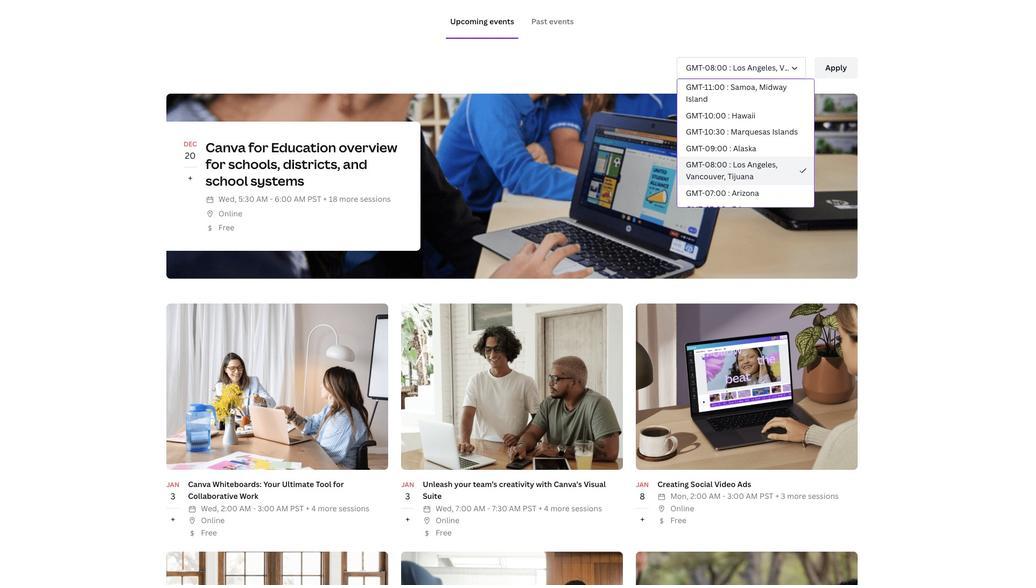 Task type: vqa. For each thing, say whether or not it's contained in the screenshot.
TERRY TURTLE IMAGE
no



Task type: describe. For each thing, give the bounding box(es) containing it.
with
[[536, 480, 552, 490]]

gmt- for gmt-09:00 : alaska option
[[686, 143, 705, 153]]

gmt-11:00 : samoa, midway island
[[686, 82, 788, 104]]

jan for creating
[[636, 481, 649, 490]]

1 horizontal spatial for
[[249, 138, 269, 156]]

more for mon, 2:00 am - 3:00 am pst
[[788, 492, 807, 502]]

ultimate
[[282, 480, 314, 490]]

2 horizontal spatial 3
[[782, 492, 786, 502]]

more for wed, 7:00 am - 7:30 am pst
[[551, 504, 570, 514]]

canva for canva for education overview for schools, districts, and school systems
[[206, 138, 246, 156]]

mon,
[[671, 492, 689, 502]]

- for wed, 2:00 am - 3:00 am pst
[[253, 504, 256, 514]]

gmt-08:00 : los angeles, vancouver, tijuana inside dropdown button
[[686, 62, 848, 73]]

sessions for mon, 2:00 am - 3:00 am pst + 3 more sessions
[[809, 492, 839, 502]]

jan 3 for canva
[[166, 481, 180, 503]]

ads
[[738, 480, 752, 490]]

: for gmt-07:00 : arizona option
[[729, 188, 731, 198]]

gmt-07:00 : edmonton
[[686, 204, 770, 215]]

am down the work
[[239, 504, 251, 514]]

7:30
[[492, 504, 508, 514]]

gmt- for gmt-10:30 : marquesas islands option
[[686, 127, 705, 137]]

collaborative
[[188, 492, 238, 502]]

your
[[264, 480, 280, 490]]

am right 6:00
[[294, 194, 306, 204]]

hawaii
[[732, 110, 756, 121]]

gmt-07:00 : edmonton option
[[678, 202, 815, 218]]

sessions for wed, 5:30 am - 6:00 am pst + 18 more sessions
[[360, 194, 391, 204]]

: for gmt-10:30 : marquesas islands option
[[727, 127, 729, 137]]

gmt-07:00 : arizona option
[[678, 185, 815, 202]]

past events
[[532, 16, 574, 26]]

6:00
[[275, 194, 292, 204]]

gmt-08:00 : los angeles, vancouver, tijuana option
[[678, 157, 815, 185]]

online for wed, 5:30 am - 6:00 am pst + 18 more sessions
[[219, 208, 242, 219]]

dec
[[184, 139, 197, 149]]

mon, 2:00 am - 3:00 am pst + 3 more sessions
[[671, 492, 839, 502]]

07:00 for edmonton
[[705, 204, 727, 215]]

free for wed, 7:00 am - 7:30 am pst
[[436, 528, 452, 538]]

07:00 for arizona
[[705, 188, 727, 198]]

dec 20
[[184, 139, 197, 162]]

vancouver, inside gmt-08:00 : los angeles, vancouver, tijuana option
[[686, 172, 726, 182]]

: for gmt-07:00 : edmonton option at the right of the page
[[729, 204, 731, 215]]

gmt-10:00 : hawaii option
[[678, 108, 815, 124]]

list box containing gmt-11:00 : samoa, midway island
[[677, 79, 815, 218]]

tool
[[316, 480, 332, 490]]

4 for wed, 7:00 am - 7:30 am pst
[[544, 504, 549, 514]]

and
[[343, 155, 368, 173]]

gmt-08:00 : los angeles, vancouver, tijuana button
[[677, 57, 848, 79]]

am right 5:30
[[256, 194, 268, 204]]

arizona
[[732, 188, 760, 198]]

online for mon, 2:00 am - 3:00 am pst + 3 more sessions
[[671, 504, 695, 514]]

am right '7:00'
[[474, 504, 486, 514]]

midway
[[760, 82, 788, 92]]

tijuana inside gmt-08:00 : los angeles, vancouver, tijuana
[[728, 172, 754, 182]]

10:30
[[705, 127, 726, 137]]

gmt-08:00 : los angeles, vancouver, tijuana inside option
[[686, 159, 778, 182]]

jan 8
[[636, 481, 649, 503]]

canva whiteboards: your ultimate tool for collaborative work
[[188, 480, 344, 502]]

unleash
[[423, 480, 453, 490]]

free for wed, 2:00 am - 3:00 am pst
[[201, 528, 217, 538]]

creating social video ads
[[658, 480, 752, 490]]

sessions for wed, 7:00 am - 7:30 am pst + 4 more sessions
[[572, 504, 602, 514]]

: for the gmt-10:00 : hawaii option
[[728, 110, 730, 121]]

am down canva whiteboards: your ultimate tool for collaborative work link
[[277, 504, 288, 514]]

unleash your team's creativity with canva's visual suite
[[423, 480, 606, 502]]

alaska
[[734, 143, 757, 153]]

pst for wed, 5:30 am - 6:00 am pst
[[308, 194, 322, 204]]

3:00 for 3
[[258, 504, 275, 514]]

wed, 7:00 am - 7:30 am pst + 4 more sessions
[[436, 504, 602, 514]]

visual
[[584, 480, 606, 490]]

2:00 for 3
[[221, 504, 238, 514]]

tijuana inside dropdown button
[[822, 62, 848, 73]]

for inside canva whiteboards: your ultimate tool for collaborative work
[[333, 480, 344, 490]]

more for wed, 2:00 am - 3:00 am pst
[[318, 504, 337, 514]]

social
[[691, 480, 713, 490]]

upcoming events
[[451, 16, 515, 26]]

gmt- for the gmt-10:00 : hawaii option
[[686, 110, 705, 121]]

08:00 inside dropdown button
[[705, 62, 728, 73]]

5:30
[[239, 194, 255, 204]]

gmt-10:30 : marquesas islands option
[[678, 124, 815, 140]]

marquesas
[[731, 127, 771, 137]]

gmt-07:00 : arizona
[[686, 188, 760, 198]]

free for wed, 5:30 am - 6:00 am pst
[[219, 223, 235, 233]]

gmt-10:00 : hawaii
[[686, 110, 756, 121]]

schools,
[[228, 155, 281, 173]]

20
[[185, 150, 196, 162]]

your
[[455, 480, 472, 490]]



Task type: locate. For each thing, give the bounding box(es) containing it.
2:00 down collaborative on the bottom
[[221, 504, 238, 514]]

upcoming
[[451, 16, 488, 26]]

systems
[[251, 172, 304, 190]]

events
[[490, 16, 515, 26], [550, 16, 574, 26]]

1 gmt-08:00 : los angeles, vancouver, tijuana from the top
[[686, 62, 848, 73]]

sessions for wed, 2:00 am - 3:00 am pst + 4 more sessions
[[339, 504, 370, 514]]

0 horizontal spatial vancouver,
[[686, 172, 726, 182]]

pst for wed, 7:00 am - 7:30 am pst
[[523, 504, 537, 514]]

gmt-11:00 : samoa, midway island option
[[678, 79, 815, 108]]

school
[[206, 172, 248, 190]]

18
[[329, 194, 338, 204]]

canva inside canva whiteboards: your ultimate tool for collaborative work
[[188, 480, 211, 490]]

1 07:00 from the top
[[705, 188, 727, 198]]

jan
[[166, 481, 180, 490], [401, 481, 414, 490], [636, 481, 649, 490]]

2 gmt- from the top
[[686, 82, 705, 92]]

0 vertical spatial vancouver,
[[780, 62, 820, 73]]

07:00 inside gmt-07:00 : arizona option
[[705, 188, 727, 198]]

events for upcoming events
[[490, 16, 515, 26]]

canva
[[206, 138, 246, 156], [188, 480, 211, 490]]

gmt- inside gmt-11:00 : samoa, midway island
[[686, 82, 705, 92]]

- down the work
[[253, 504, 256, 514]]

4 for wed, 2:00 am - 3:00 am pst
[[312, 504, 316, 514]]

gmt- down 10:00
[[686, 127, 705, 137]]

vancouver, inside the 'gmt-08:00 : los angeles, vancouver, tijuana' dropdown button
[[780, 62, 820, 73]]

canva up collaborative on the bottom
[[188, 480, 211, 490]]

canva inside canva for education overview for schools, districts, and school systems
[[206, 138, 246, 156]]

08:00 down 09:00 at top right
[[705, 159, 728, 170]]

0 vertical spatial 3:00
[[728, 492, 745, 502]]

3:00 down canva whiteboards: your ultimate tool for collaborative work link
[[258, 504, 275, 514]]

1 horizontal spatial 3
[[405, 491, 410, 503]]

los
[[733, 62, 746, 73], [733, 159, 746, 170]]

7:00
[[456, 504, 472, 514]]

am down video
[[709, 492, 721, 502]]

video
[[715, 480, 736, 490]]

events right past
[[550, 16, 574, 26]]

gmt- for gmt-08:00 : los angeles, vancouver, tijuana option
[[686, 159, 705, 170]]

1 horizontal spatial tijuana
[[822, 62, 848, 73]]

2 gmt-08:00 : los angeles, vancouver, tijuana from the top
[[686, 159, 778, 182]]

3:00
[[728, 492, 745, 502], [258, 504, 275, 514]]

free down school
[[219, 223, 235, 233]]

: right 10:00
[[728, 110, 730, 121]]

: inside dropdown button
[[730, 62, 732, 73]]

3
[[171, 491, 176, 503], [405, 491, 410, 503], [782, 492, 786, 502]]

2 events from the left
[[550, 16, 574, 26]]

3:00 down the ads
[[728, 492, 745, 502]]

gmt- up 11:00
[[686, 62, 705, 73]]

gmt- up the gmt-07:00 : edmonton
[[686, 188, 705, 198]]

3 gmt- from the top
[[686, 110, 705, 121]]

events for past events
[[550, 16, 574, 26]]

jan 3 left collaborative on the bottom
[[166, 481, 180, 503]]

: up the samoa,
[[730, 62, 732, 73]]

1 los from the top
[[733, 62, 746, 73]]

angeles,
[[748, 62, 778, 73], [748, 159, 778, 170]]

online for wed, 2:00 am - 3:00 am pst + 4 more sessions
[[201, 516, 225, 526]]

more
[[339, 194, 359, 204], [788, 492, 807, 502], [318, 504, 337, 514], [551, 504, 570, 514]]

: inside gmt-11:00 : samoa, midway island
[[727, 82, 729, 92]]

1 horizontal spatial vancouver,
[[780, 62, 820, 73]]

0 vertical spatial 07:00
[[705, 188, 727, 198]]

0 horizontal spatial 4
[[312, 504, 316, 514]]

: up the gmt-07:00 : edmonton
[[729, 188, 731, 198]]

07:00
[[705, 188, 727, 198], [705, 204, 727, 215]]

1 horizontal spatial 3:00
[[728, 492, 745, 502]]

: for gmt-11:00 : samoa, midway island option
[[727, 82, 729, 92]]

10:00
[[705, 110, 727, 121]]

angeles, up midway at right top
[[748, 62, 778, 73]]

canva's
[[554, 480, 582, 490]]

: down gmt-09:00 : alaska
[[730, 159, 732, 170]]

wed, 5:30 am - 6:00 am pst + 18 more sessions
[[219, 194, 391, 204]]

4
[[312, 504, 316, 514], [544, 504, 549, 514]]

0 horizontal spatial 2:00
[[221, 504, 238, 514]]

am
[[256, 194, 268, 204], [294, 194, 306, 204], [709, 492, 721, 502], [746, 492, 758, 502], [239, 504, 251, 514], [277, 504, 288, 514], [474, 504, 486, 514], [509, 504, 521, 514]]

gmt- down 09:00 at top right
[[686, 159, 705, 170]]

wed, down suite
[[436, 504, 454, 514]]

0 vertical spatial canva
[[206, 138, 246, 156]]

- for wed, 5:30 am - 6:00 am pst
[[270, 194, 273, 204]]

canva for canva whiteboards: your ultimate tool for collaborative work
[[188, 480, 211, 490]]

1 vertical spatial 2:00
[[221, 504, 238, 514]]

:
[[730, 62, 732, 73], [727, 82, 729, 92], [728, 110, 730, 121], [727, 127, 729, 137], [730, 143, 732, 153], [730, 159, 732, 170], [729, 188, 731, 198], [729, 204, 731, 215]]

0 horizontal spatial 3:00
[[258, 504, 275, 514]]

08:00
[[705, 62, 728, 73], [705, 159, 728, 170]]

- left 6:00
[[270, 194, 273, 204]]

2 los from the top
[[733, 159, 746, 170]]

: inside gmt-08:00 : los angeles, vancouver, tijuana
[[730, 159, 732, 170]]

1 horizontal spatial events
[[550, 16, 574, 26]]

0 horizontal spatial jan
[[166, 481, 180, 490]]

1 gmt- from the top
[[686, 62, 705, 73]]

wed, for wed, 7:00 am - 7:30 am pst + 4 more sessions
[[436, 504, 454, 514]]

free
[[219, 223, 235, 233], [671, 516, 687, 526], [201, 528, 217, 538], [436, 528, 452, 538]]

2 08:00 from the top
[[705, 159, 728, 170]]

3 for unleash your team's creativity with canva's visual suite
[[405, 491, 410, 503]]

past events link
[[532, 16, 574, 26]]

07:00 inside gmt-07:00 : edmonton option
[[705, 204, 727, 215]]

creating social video ads link
[[658, 480, 752, 490]]

1 vertical spatial canva
[[188, 480, 211, 490]]

creating
[[658, 480, 689, 490]]

gmt- inside gmt-08:00 : los angeles, vancouver, tijuana
[[686, 159, 705, 170]]

gmt-09:00 : alaska option
[[678, 140, 815, 157]]

los inside gmt-08:00 : los angeles, vancouver, tijuana
[[733, 159, 746, 170]]

07:00 up the gmt-07:00 : edmonton
[[705, 188, 727, 198]]

sessions
[[360, 194, 391, 204], [809, 492, 839, 502], [339, 504, 370, 514], [572, 504, 602, 514]]

list box
[[677, 79, 815, 218]]

gmt-10:30 : marquesas islands
[[686, 127, 798, 137]]

more for wed, 5:30 am - 6:00 am pst
[[339, 194, 359, 204]]

free down collaborative on the bottom
[[201, 528, 217, 538]]

past
[[532, 16, 548, 26]]

4 gmt- from the top
[[686, 127, 705, 137]]

gmt- for gmt-07:00 : arizona option
[[686, 188, 705, 198]]

2:00 for 8
[[691, 492, 708, 502]]

canva whiteboards: your ultimate tool for collaborative work link
[[188, 480, 344, 502]]

: right 09:00 at top right
[[730, 143, 732, 153]]

for right tool
[[333, 480, 344, 490]]

pst for mon, 2:00 am - 3:00 am pst
[[760, 492, 774, 502]]

1 vertical spatial 08:00
[[705, 159, 728, 170]]

gmt- down gmt-07:00 : arizona
[[686, 204, 705, 215]]

gmt- inside dropdown button
[[686, 62, 705, 73]]

4 down tool
[[312, 504, 316, 514]]

09:00
[[705, 143, 728, 153]]

los down gmt-09:00 : alaska option
[[733, 159, 746, 170]]

1 angeles, from the top
[[748, 62, 778, 73]]

2:00
[[691, 492, 708, 502], [221, 504, 238, 514]]

online down '7:00'
[[436, 516, 460, 526]]

jan 3 for unleash
[[401, 481, 414, 503]]

wed, 2:00 am - 3:00 am pst + 4 more sessions
[[201, 504, 370, 514]]

gmt- for gmt-07:00 : edmonton option at the right of the page
[[686, 204, 705, 215]]

overview
[[339, 138, 398, 156]]

creativity
[[499, 480, 535, 490]]

online
[[219, 208, 242, 219], [671, 504, 695, 514], [201, 516, 225, 526], [436, 516, 460, 526]]

jan 3
[[166, 481, 180, 503], [401, 481, 414, 503]]

wed, down school
[[219, 194, 237, 204]]

08:00 up 11:00
[[705, 62, 728, 73]]

1 jan from the left
[[166, 481, 180, 490]]

suite
[[423, 492, 442, 502]]

gmt-08:00 : los angeles, vancouver, tijuana
[[686, 62, 848, 73], [686, 159, 778, 182]]

1 vertical spatial angeles,
[[748, 159, 778, 170]]

- for wed, 7:00 am - 7:30 am pst
[[488, 504, 490, 514]]

: for gmt-09:00 : alaska option
[[730, 143, 732, 153]]

gmt- down 10:30
[[686, 143, 705, 153]]

gmt- for gmt-11:00 : samoa, midway island option
[[686, 82, 705, 92]]

angeles, inside option
[[748, 159, 778, 170]]

tijuana
[[822, 62, 848, 73], [728, 172, 754, 182]]

gmt-08:00 : los angeles, vancouver, tijuana up gmt-07:00 : arizona
[[686, 159, 778, 182]]

gmt- up island
[[686, 82, 705, 92]]

7 gmt- from the top
[[686, 188, 705, 198]]

2 jan from the left
[[401, 481, 414, 490]]

2 horizontal spatial jan
[[636, 481, 649, 490]]

1 horizontal spatial 2:00
[[691, 492, 708, 502]]

online down collaborative on the bottom
[[201, 516, 225, 526]]

districts,
[[283, 155, 341, 173]]

unleash your team's creativity with canva's visual suite link
[[423, 480, 606, 502]]

gmt- down island
[[686, 110, 705, 121]]

vancouver, up midway at right top
[[780, 62, 820, 73]]

4 down with
[[544, 504, 549, 514]]

0 vertical spatial 08:00
[[705, 62, 728, 73]]

work
[[240, 492, 259, 502]]

1 horizontal spatial jan
[[401, 481, 414, 490]]

- for mon, 2:00 am - 3:00 am pst
[[723, 492, 726, 502]]

: right 11:00
[[727, 82, 729, 92]]

0 horizontal spatial for
[[206, 155, 226, 173]]

3 jan from the left
[[636, 481, 649, 490]]

edmonton
[[732, 204, 770, 215]]

angeles, inside dropdown button
[[748, 62, 778, 73]]

07:00 down gmt-07:00 : arizona
[[705, 204, 727, 215]]

1 08:00 from the top
[[705, 62, 728, 73]]

1 events from the left
[[490, 16, 515, 26]]

3:00 for 8
[[728, 492, 745, 502]]

0 vertical spatial tijuana
[[822, 62, 848, 73]]

2 angeles, from the top
[[748, 159, 778, 170]]

vancouver, up gmt-07:00 : arizona
[[686, 172, 726, 182]]

whiteboards:
[[213, 480, 262, 490]]

0 vertical spatial los
[[733, 62, 746, 73]]

: right 10:30
[[727, 127, 729, 137]]

11:00
[[705, 82, 725, 92]]

islands
[[773, 127, 798, 137]]

online for wed, 7:00 am - 7:30 am pst + 4 more sessions
[[436, 516, 460, 526]]

1 vertical spatial tijuana
[[728, 172, 754, 182]]

los inside dropdown button
[[733, 62, 746, 73]]

5 gmt- from the top
[[686, 143, 705, 153]]

island
[[686, 94, 708, 104]]

08:00 inside gmt-08:00 : los angeles, vancouver, tijuana
[[705, 159, 728, 170]]

0 vertical spatial 2:00
[[691, 492, 708, 502]]

2 4 from the left
[[544, 504, 549, 514]]

vancouver,
[[780, 62, 820, 73], [686, 172, 726, 182]]

2 jan 3 from the left
[[401, 481, 414, 503]]

wed, for wed, 5:30 am - 6:00 am pst + 18 more sessions
[[219, 194, 237, 204]]

canva up school
[[206, 138, 246, 156]]

3 for canva whiteboards: your ultimate tool for collaborative work
[[171, 491, 176, 503]]

gmt-09:00 : alaska
[[686, 143, 757, 153]]

1 vertical spatial vancouver,
[[686, 172, 726, 182]]

8 gmt- from the top
[[686, 204, 705, 215]]

for
[[249, 138, 269, 156], [206, 155, 226, 173], [333, 480, 344, 490]]

: for gmt-08:00 : los angeles, vancouver, tijuana option
[[730, 159, 732, 170]]

wed, for wed, 2:00 am - 3:00 am pst + 4 more sessions
[[201, 504, 219, 514]]

1 horizontal spatial jan 3
[[401, 481, 414, 503]]

am down the ads
[[746, 492, 758, 502]]

pst
[[308, 194, 322, 204], [760, 492, 774, 502], [290, 504, 304, 514], [523, 504, 537, 514]]

- down video
[[723, 492, 726, 502]]

canva for education overview for schools, districts, and school systems
[[206, 138, 398, 190]]

jan for canva
[[166, 481, 180, 490]]

jan for unleash
[[401, 481, 414, 490]]

- left 7:30
[[488, 504, 490, 514]]

1 vertical spatial 07:00
[[705, 204, 727, 215]]

: down gmt-07:00 : arizona
[[729, 204, 731, 215]]

0 horizontal spatial tijuana
[[728, 172, 754, 182]]

1 vertical spatial 3:00
[[258, 504, 275, 514]]

angeles, down gmt-09:00 : alaska option
[[748, 159, 778, 170]]

+
[[188, 173, 193, 184], [323, 194, 327, 204], [776, 492, 780, 502], [306, 504, 310, 514], [539, 504, 543, 514], [171, 514, 175, 526], [406, 514, 410, 526], [641, 514, 645, 526]]

1 horizontal spatial 4
[[544, 504, 549, 514]]

free down mon, at the right of page
[[671, 516, 687, 526]]

gmt-08:00 : los angeles, vancouver, tijuana up midway at right top
[[686, 62, 848, 73]]

1 4 from the left
[[312, 504, 316, 514]]

8
[[640, 491, 645, 503]]

0 horizontal spatial events
[[490, 16, 515, 26]]

wed,
[[219, 194, 237, 204], [201, 504, 219, 514], [436, 504, 454, 514]]

-
[[270, 194, 273, 204], [723, 492, 726, 502], [253, 504, 256, 514], [488, 504, 490, 514]]

events right upcoming
[[490, 16, 515, 26]]

online down 5:30
[[219, 208, 242, 219]]

gmt-
[[686, 62, 705, 73], [686, 82, 705, 92], [686, 110, 705, 121], [686, 127, 705, 137], [686, 143, 705, 153], [686, 159, 705, 170], [686, 188, 705, 198], [686, 204, 705, 215]]

free down suite
[[436, 528, 452, 538]]

free for mon, 2:00 am - 3:00 am pst
[[671, 516, 687, 526]]

education
[[271, 138, 336, 156]]

team's
[[473, 480, 498, 490]]

2 horizontal spatial for
[[333, 480, 344, 490]]

0 horizontal spatial jan 3
[[166, 481, 180, 503]]

am right 7:30
[[509, 504, 521, 514]]

online down mon, at the right of page
[[671, 504, 695, 514]]

1 vertical spatial los
[[733, 159, 746, 170]]

wed, down collaborative on the bottom
[[201, 504, 219, 514]]

for up systems
[[249, 138, 269, 156]]

2:00 down social
[[691, 492, 708, 502]]

samoa,
[[731, 82, 758, 92]]

1 vertical spatial gmt-08:00 : los angeles, vancouver, tijuana
[[686, 159, 778, 182]]

0 vertical spatial gmt-08:00 : los angeles, vancouver, tijuana
[[686, 62, 848, 73]]

2 07:00 from the top
[[705, 204, 727, 215]]

for right the "20"
[[206, 155, 226, 173]]

los up the samoa,
[[733, 62, 746, 73]]

1 jan 3 from the left
[[166, 481, 180, 503]]

pst for wed, 2:00 am - 3:00 am pst
[[290, 504, 304, 514]]

6 gmt- from the top
[[686, 159, 705, 170]]

0 horizontal spatial 3
[[171, 491, 176, 503]]

0 vertical spatial angeles,
[[748, 62, 778, 73]]

jan 3 left suite
[[401, 481, 414, 503]]



